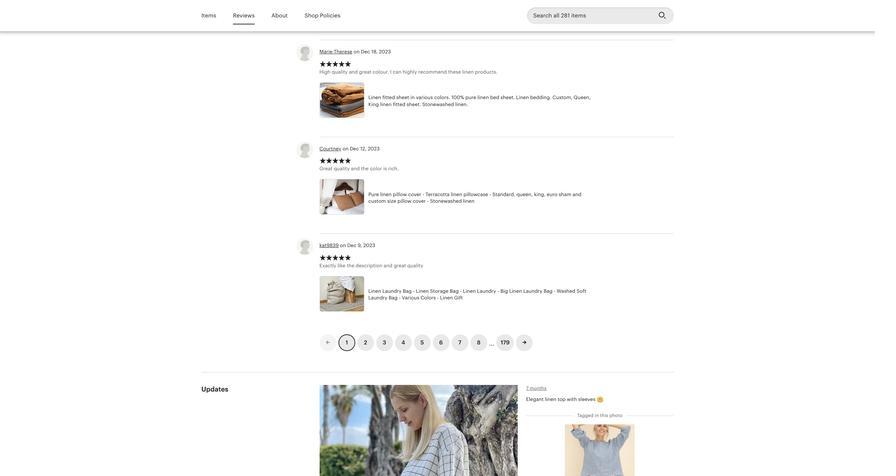 Task type: vqa. For each thing, say whether or not it's contained in the screenshot.
first as from left
no



Task type: locate. For each thing, give the bounding box(es) containing it.
quality right high
[[332, 69, 348, 75]]

exactly like the description and great quality
[[320, 263, 424, 269]]

2 vertical spatial on
[[340, 243, 346, 249]]

description
[[356, 263, 383, 269]]

laundry down exactly like the description and great quality
[[383, 289, 402, 294]]

great right description
[[394, 263, 406, 269]]

the left the color
[[361, 166, 369, 172]]

color
[[370, 166, 382, 172]]

shop policies
[[305, 12, 341, 19]]

1 vertical spatial fitted
[[393, 102, 406, 107]]

0 horizontal spatial the
[[347, 263, 355, 269]]

and right sham
[[573, 192, 582, 197]]

2 vertical spatial dec
[[348, 243, 357, 249]]

0 horizontal spatial great
[[359, 69, 372, 75]]

0 vertical spatial dec
[[361, 49, 370, 55]]

dec for 9,
[[348, 243, 357, 249]]

exactly
[[320, 263, 337, 269]]

marie-
[[320, 49, 334, 55]]

king
[[369, 102, 379, 107]]

click to view listing image
[[320, 386, 518, 477]]

size
[[388, 199, 396, 204]]

stonewashed down colors.
[[423, 102, 454, 107]]

elegant linen top with sleeves
[[527, 397, 597, 403]]

1 vertical spatial dec
[[350, 146, 359, 152]]

about
[[272, 12, 288, 19]]

6 link
[[433, 335, 450, 352]]

courtney link
[[320, 146, 342, 152]]

1 vertical spatial 2023
[[368, 146, 380, 152]]

1 vertical spatial great
[[394, 263, 406, 269]]

2 vertical spatial 2023
[[364, 243, 375, 249]]

colors.
[[435, 95, 451, 100]]

dec left 18,
[[361, 49, 370, 55]]

linen right these
[[463, 69, 474, 75]]

linen down storage
[[440, 296, 453, 301]]

storage
[[430, 289, 449, 294]]

is
[[384, 166, 387, 172]]

about link
[[272, 8, 288, 24]]

linen left bedding.
[[517, 95, 529, 100]]

laundry right big
[[524, 289, 543, 294]]

tagged in this photo
[[578, 414, 623, 419]]

Search all 281 items text field
[[527, 7, 653, 24]]

- left 'washed'
[[554, 289, 556, 294]]

marie-therese link
[[320, 49, 353, 55]]

with
[[567, 397, 577, 403]]

4
[[402, 340, 405, 347]]

on
[[354, 49, 360, 55], [343, 146, 349, 152], [340, 243, 346, 249]]

0 vertical spatial the
[[361, 166, 369, 172]]

0 vertical spatial 7
[[459, 340, 462, 347]]

top
[[558, 397, 566, 403]]

2023 for on dec 9, 2023
[[364, 243, 375, 249]]

1 vertical spatial in
[[595, 414, 599, 419]]

laundry left the various
[[369, 296, 388, 301]]

- left big
[[498, 289, 500, 294]]

2023
[[379, 49, 391, 55], [368, 146, 380, 152], [364, 243, 375, 249]]

2023 for on dec 12, 2023
[[368, 146, 380, 152]]

linen fitted sheet in various colors. 100% pure linen bed sheet. linen bedding. custom, queen, king linen fitted sheet. stonewashed linen. link
[[320, 83, 596, 120]]

0 vertical spatial great
[[359, 69, 372, 75]]

0 vertical spatial quality
[[332, 69, 348, 75]]

dec
[[361, 49, 370, 55], [350, 146, 359, 152], [348, 243, 357, 249]]

high quality and great colour. i can highly recommend these linen products.
[[320, 69, 498, 75]]

bag up gift
[[450, 289, 459, 294]]

policies
[[320, 12, 341, 19]]

linen
[[369, 95, 381, 100], [517, 95, 529, 100], [369, 289, 381, 294], [416, 289, 429, 294], [463, 289, 476, 294], [510, 289, 522, 294], [440, 296, 453, 301]]

laundry left big
[[477, 289, 497, 294]]

courtney
[[320, 146, 342, 152]]

- down storage
[[437, 296, 439, 301]]

quality right great
[[334, 166, 350, 172]]

linen down pillowcase
[[463, 199, 475, 204]]

dec left "9,"
[[348, 243, 357, 249]]

in left this in the right of the page
[[595, 414, 599, 419]]

various
[[416, 95, 433, 100]]

soft
[[577, 289, 587, 294]]

stonewashed down terracotta
[[430, 199, 462, 204]]

1 vertical spatial stonewashed
[[430, 199, 462, 204]]

- up the various
[[413, 289, 415, 294]]

1 vertical spatial cover
[[413, 199, 426, 204]]

1 vertical spatial on
[[343, 146, 349, 152]]

0 horizontal spatial in
[[411, 95, 415, 100]]

linen.
[[456, 102, 468, 107]]

…
[[490, 338, 495, 348]]

1 vertical spatial pillow
[[398, 199, 412, 204]]

linen right the king
[[380, 102, 392, 107]]

pure linen pillow cover - terracotta linen pillowcase - standard, queen, king, euro sham and custom size pillow cover - stonewashed linen link
[[320, 179, 596, 217]]

quality
[[332, 69, 348, 75], [334, 166, 350, 172], [408, 263, 424, 269]]

cover down terracotta
[[413, 199, 426, 204]]

linen right terracotta
[[451, 192, 463, 197]]

on right kat9839 at the bottom of page
[[340, 243, 346, 249]]

products.
[[475, 69, 498, 75]]

linen up size
[[380, 192, 392, 197]]

highly
[[403, 69, 417, 75]]

1 horizontal spatial in
[[595, 414, 599, 419]]

sham
[[559, 192, 572, 197]]

queen,
[[574, 95, 591, 100]]

colour.
[[373, 69, 389, 75]]

gift
[[455, 296, 463, 301]]

2 link
[[357, 335, 374, 352]]

items
[[202, 12, 216, 19]]

0 horizontal spatial sheet.
[[407, 102, 421, 107]]

fitted down sheet
[[393, 102, 406, 107]]

the
[[361, 166, 369, 172], [347, 263, 355, 269]]

rich.
[[389, 166, 399, 172]]

2
[[364, 340, 367, 347]]

the right like
[[347, 263, 355, 269]]

0 vertical spatial fitted
[[383, 95, 395, 100]]

linen down exactly like the description and great quality
[[369, 289, 381, 294]]

stonewashed
[[423, 102, 454, 107], [430, 199, 462, 204]]

0 vertical spatial sheet.
[[501, 95, 515, 100]]

0 vertical spatial in
[[411, 95, 415, 100]]

fitted
[[383, 95, 395, 100], [393, 102, 406, 107]]

1 horizontal spatial 7
[[527, 386, 529, 392]]

fitted left sheet
[[383, 95, 395, 100]]

bag
[[403, 289, 412, 294], [450, 289, 459, 294], [544, 289, 553, 294], [389, 296, 398, 301]]

kat9839
[[320, 243, 339, 249]]

sheet.
[[501, 95, 515, 100], [407, 102, 421, 107]]

in right sheet
[[411, 95, 415, 100]]

2023 right 12,
[[368, 146, 380, 152]]

sheet. down various
[[407, 102, 421, 107]]

on for 9,
[[340, 243, 346, 249]]

7
[[459, 340, 462, 347], [527, 386, 529, 392]]

pure
[[466, 95, 477, 100]]

1 horizontal spatial the
[[361, 166, 369, 172]]

pillow right size
[[398, 199, 412, 204]]

on right therese
[[354, 49, 360, 55]]

sun_with_face image
[[597, 397, 604, 404]]

1
[[346, 340, 348, 347]]

5
[[421, 340, 424, 347]]

2023 right "9,"
[[364, 243, 375, 249]]

and inside pure linen pillow cover - terracotta linen pillowcase - standard, queen, king, euro sham and custom size pillow cover - stonewashed linen
[[573, 192, 582, 197]]

bag left 'washed'
[[544, 289, 553, 294]]

7 right 6 link
[[459, 340, 462, 347]]

0 vertical spatial stonewashed
[[423, 102, 454, 107]]

pillow up size
[[393, 192, 407, 197]]

on right the courtney link
[[343, 146, 349, 152]]

quality for great
[[334, 166, 350, 172]]

dec left 12,
[[350, 146, 359, 152]]

- left terracotta
[[423, 192, 425, 197]]

terracotta
[[426, 192, 450, 197]]

1 vertical spatial quality
[[334, 166, 350, 172]]

elegant
[[527, 397, 544, 403]]

7 left months
[[527, 386, 529, 392]]

these
[[448, 69, 461, 75]]

4 link
[[395, 335, 412, 352]]

pure
[[369, 192, 379, 197]]

washed
[[557, 289, 576, 294]]

and
[[349, 69, 358, 75], [351, 166, 360, 172], [573, 192, 582, 197], [384, 263, 393, 269]]

18,
[[372, 49, 378, 55]]

linen left top
[[545, 397, 557, 403]]

great
[[359, 69, 372, 75], [394, 263, 406, 269]]

therese
[[334, 49, 353, 55]]

in
[[411, 95, 415, 100], [595, 414, 599, 419]]

dec for 12,
[[350, 146, 359, 152]]

7 months link
[[527, 386, 547, 392]]

stonewashed inside linen fitted sheet in various colors. 100% pure linen bed sheet. linen bedding. custom, queen, king linen fitted sheet. stonewashed linen.
[[423, 102, 454, 107]]

and left the color
[[351, 166, 360, 172]]

2 vertical spatial quality
[[408, 263, 424, 269]]

great left colour.
[[359, 69, 372, 75]]

2023 right 18,
[[379, 49, 391, 55]]

1 vertical spatial 7
[[527, 386, 529, 392]]

cover left terracotta
[[408, 192, 422, 197]]

laundry
[[383, 289, 402, 294], [477, 289, 497, 294], [524, 289, 543, 294], [369, 296, 388, 301]]

quality up the various
[[408, 263, 424, 269]]

1 vertical spatial the
[[347, 263, 355, 269]]

-
[[423, 192, 425, 197], [490, 192, 492, 197], [427, 199, 429, 204], [413, 289, 415, 294], [460, 289, 462, 294], [498, 289, 500, 294], [554, 289, 556, 294], [399, 296, 401, 301], [437, 296, 439, 301]]

standard,
[[493, 192, 516, 197]]

marie-therese on dec 18, 2023
[[320, 49, 391, 55]]

8 link
[[471, 335, 488, 352]]

1 horizontal spatial sheet.
[[501, 95, 515, 100]]

linen
[[463, 69, 474, 75], [478, 95, 489, 100], [380, 102, 392, 107], [380, 192, 392, 197], [451, 192, 463, 197], [463, 199, 475, 204], [545, 397, 557, 403]]

7 for 7
[[459, 340, 462, 347]]

stonewashed inside pure linen pillow cover - terracotta linen pillowcase - standard, queen, king, euro sham and custom size pillow cover - stonewashed linen
[[430, 199, 462, 204]]

custom
[[369, 199, 386, 204]]

0 horizontal spatial 7
[[459, 340, 462, 347]]

sheet. right bed
[[501, 95, 515, 100]]



Task type: describe. For each thing, give the bounding box(es) containing it.
kat9839 link
[[320, 243, 339, 249]]

great quality and the color is rich.
[[320, 166, 399, 172]]

on for 12,
[[343, 146, 349, 152]]

shop
[[305, 12, 319, 19]]

linen fitted sheet in various colors. 100% pure linen bed sheet. linen bedding. custom, queen, king linen fitted sheet. stonewashed linen.
[[369, 95, 591, 107]]

tagged
[[578, 414, 594, 419]]

- down terracotta
[[427, 199, 429, 204]]

9,
[[358, 243, 362, 249]]

reviews link
[[233, 8, 255, 24]]

0 vertical spatial cover
[[408, 192, 422, 197]]

7 for 7 months
[[527, 386, 529, 392]]

bag up the various
[[403, 289, 412, 294]]

great
[[320, 166, 333, 172]]

7 link
[[452, 335, 469, 352]]

3 link
[[376, 335, 393, 352]]

- left standard,
[[490, 192, 492, 197]]

updates
[[202, 386, 228, 394]]

- up gift
[[460, 289, 462, 294]]

in inside linen fitted sheet in various colors. 100% pure linen bed sheet. linen bedding. custom, queen, king linen fitted sheet. stonewashed linen.
[[411, 95, 415, 100]]

7 months
[[527, 386, 547, 392]]

linen laundry bag - linen storage bag - linen laundry - big linen laundry bag - washed soft laundry bag - various colors - linen gift
[[369, 289, 587, 301]]

100%
[[452, 95, 465, 100]]

items link
[[202, 8, 216, 24]]

bedding.
[[531, 95, 552, 100]]

photo
[[610, 414, 623, 419]]

various
[[402, 296, 420, 301]]

1 vertical spatial sheet.
[[407, 102, 421, 107]]

bed
[[491, 95, 500, 100]]

oversized linen top with  sleeves. various colors. oversize linen shirt. loose linen top. image
[[565, 425, 635, 477]]

quality for high
[[332, 69, 348, 75]]

months
[[530, 386, 547, 392]]

linen right big
[[510, 289, 522, 294]]

kat9839 on dec 9, 2023
[[320, 243, 375, 249]]

linen right storage
[[463, 289, 476, 294]]

high
[[320, 69, 331, 75]]

0 vertical spatial pillow
[[393, 192, 407, 197]]

shop policies link
[[305, 8, 341, 24]]

courtney on dec 12, 2023
[[320, 146, 380, 152]]

- left the various
[[399, 296, 401, 301]]

0 vertical spatial on
[[354, 49, 360, 55]]

queen,
[[517, 192, 533, 197]]

recommend
[[419, 69, 447, 75]]

i
[[390, 69, 392, 75]]

linen up the king
[[369, 95, 381, 100]]

3
[[383, 340, 387, 347]]

5 link
[[414, 335, 431, 352]]

colors
[[421, 296, 436, 301]]

pure linen pillow cover - terracotta linen pillowcase - standard, queen, king, euro sham and custom size pillow cover - stonewashed linen
[[369, 192, 582, 204]]

pillowcase
[[464, 192, 489, 197]]

linen left bed
[[478, 95, 489, 100]]

big
[[501, 289, 508, 294]]

1 horizontal spatial great
[[394, 263, 406, 269]]

179
[[501, 340, 510, 347]]

linen laundry bag - linen storage bag - linen laundry - big linen laundry bag - washed soft laundry bag - various colors - linen gift link
[[320, 276, 596, 314]]

bag left the various
[[389, 296, 398, 301]]

like
[[338, 263, 346, 269]]

sheet
[[397, 95, 409, 100]]

sleeves
[[579, 397, 596, 403]]

can
[[393, 69, 402, 75]]

12,
[[361, 146, 367, 152]]

1 link
[[339, 335, 355, 352]]

linen up colors
[[416, 289, 429, 294]]

0 vertical spatial 2023
[[379, 49, 391, 55]]

reviews
[[233, 12, 255, 19]]

and down marie-therese on dec 18, 2023
[[349, 69, 358, 75]]

and right description
[[384, 263, 393, 269]]

179 link
[[497, 335, 514, 352]]

euro
[[547, 192, 558, 197]]

custom,
[[553, 95, 573, 100]]

8
[[477, 340, 481, 347]]



